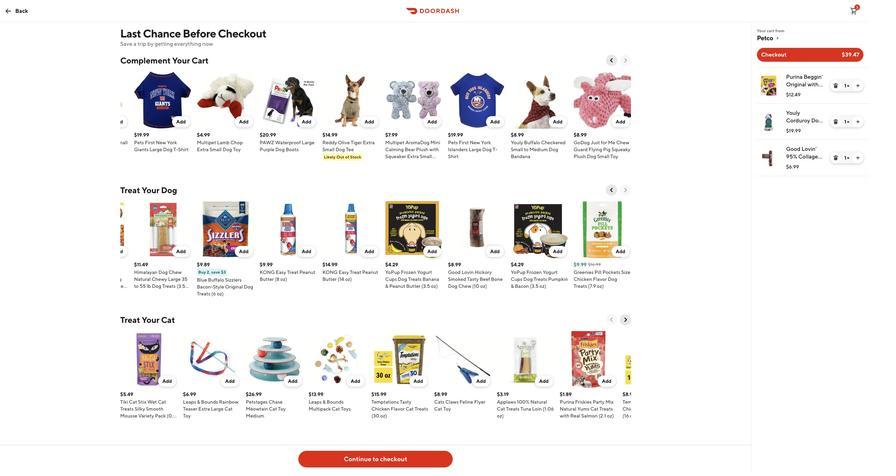 Task type: locate. For each thing, give the bounding box(es) containing it.
1 horizontal spatial butter
[[323, 277, 337, 282]]

remove item from cart image
[[834, 119, 839, 125]]

1 york from the left
[[167, 140, 177, 145]]

pets inside '$19.99 pets first new york giants large dog t-shirt'
[[134, 140, 144, 145]]

leaps up teaser
[[183, 400, 196, 405]]

2 (3.5 from the left
[[530, 284, 539, 289]]

0 vertical spatial to
[[524, 147, 529, 152]]

1 vertical spatial pack
[[155, 414, 166, 419]]

small right silicone
[[116, 140, 128, 145]]

medium
[[530, 147, 548, 152], [246, 414, 264, 419]]

1 horizontal spatial to
[[373, 456, 379, 463]]

0 horizontal spatial yopup
[[386, 270, 400, 275]]

first up islanders
[[459, 140, 469, 145]]

dog inside '$19.99 pets first new york giants large dog t-shirt'
[[163, 147, 173, 152]]

peanut inside $4.29 yopup frozen yogurt cups dog treats banana & peanut butter (3.5 oz)
[[390, 284, 406, 289]]

$19.99 down corduroy
[[787, 128, 802, 134]]

1 horizontal spatial checkout
[[762, 51, 787, 58]]

1 boots from the left
[[92, 147, 105, 152]]

yopup for yopup frozen yogurt cups dog treats banana & peanut butter (3.5 oz)
[[386, 270, 400, 275]]

first
[[145, 140, 155, 145], [459, 140, 469, 145]]

2 previous button of carousel image from the top
[[608, 187, 615, 194]]

pack down smooth
[[155, 414, 166, 419]]

himalayan dog chew natural chewy large 35 to 55 lb dog treats (3.52 oz) image
[[134, 201, 191, 259]]

large inside the $6.99 leaps & bounds rainbow teaser extra large cat toy
[[211, 407, 224, 412]]

silky
[[135, 407, 145, 412]]

next button of carousel image for complement your cart
[[622, 57, 629, 64]]

cart
[[767, 28, 775, 33]]

2 vertical spatial natural
[[560, 407, 577, 412]]

$9.99 kong easy treat peanut butter (8 oz)
[[260, 262, 316, 282]]

0 horizontal spatial checkout
[[218, 27, 267, 40]]

temptations up (16
[[623, 400, 651, 405]]

$6.99 up teaser
[[183, 392, 196, 398]]

oz) down 55
[[134, 291, 141, 296]]

0 horizontal spatial medium
[[246, 414, 264, 419]]

$8.99 inside $8.99 youly buffalo checkered small to medium dog bandana
[[511, 132, 524, 138]]

pack inside nylabone healthy edibles longer lasting chews dog treats variety pack (3 ct)
[[71, 291, 82, 296]]

1 easy from the left
[[276, 270, 286, 275]]

1 vertical spatial ×
[[848, 119, 850, 125]]

calming
[[386, 147, 404, 152]]

$8.99 for $8.99 temptations tasty chicken flavor cat treats (16 oz)
[[623, 392, 636, 398]]

large left 35 on the left
[[168, 277, 181, 282]]

chew down the smoked at bottom
[[459, 284, 472, 289]]

1 horizontal spatial variety
[[138, 414, 154, 419]]

1 leaps from the left
[[183, 400, 196, 405]]

& inside "$13.99 leaps & bounds multipack cat toys"
[[323, 400, 326, 405]]

first up giants on the top left of page
[[145, 140, 155, 145]]

chicken up (16
[[623, 407, 642, 412]]

easy for (14
[[339, 270, 349, 275]]

0 horizontal spatial boots
[[92, 147, 105, 152]]

youly silicone extra small teal dog boots image
[[71, 72, 129, 129]]

youly up corduroy
[[787, 110, 801, 116]]

2 multipet from the left
[[386, 140, 405, 145]]

medium down checkered
[[530, 147, 548, 152]]

tiki
[[120, 400, 128, 405]]

chicken inside the $8.99 temptations tasty chicken flavor cat treats (16 oz)
[[623, 407, 642, 412]]

extra down $4.99
[[197, 147, 209, 152]]

chicken
[[574, 277, 593, 282], [372, 407, 390, 412], [623, 407, 642, 412]]

1 vertical spatial with
[[560, 414, 570, 419]]

1 horizontal spatial buffalo
[[524, 140, 541, 145]]

shirt
[[178, 147, 189, 152], [448, 154, 459, 159]]

1 horizontal spatial chew
[[459, 284, 472, 289]]

2 easy from the left
[[339, 270, 349, 275]]

youly corduroy dog vest (xxs) $19.99
[[787, 110, 823, 134]]

back
[[15, 7, 28, 14]]

3 add one to cart image from the top
[[856, 155, 861, 161]]

youly
[[787, 110, 801, 116], [71, 140, 84, 145], [511, 140, 524, 145]]

$4.29 for $4.29 yopup frozen yogurt cups dog treats banana & peanut butter (3.5 oz)
[[386, 262, 398, 268]]

flavor inside $9.99 $16.99 greenies pill pockets size chicken flavor dog treats (7.9 oz)
[[594, 277, 607, 282]]

previous button of carousel image for treat your dog
[[608, 187, 615, 194]]

0 horizontal spatial leaps
[[183, 400, 196, 405]]

0 vertical spatial $6.99
[[787, 164, 800, 170]]

youly up teal
[[71, 140, 84, 145]]

1 $14.99 from the top
[[323, 132, 338, 138]]

senior
[[386, 161, 400, 166]]

petco link
[[758, 34, 864, 42]]

× for $6.99
[[848, 155, 850, 161]]

leaps
[[183, 400, 196, 405], [309, 400, 322, 405]]

1 vertical spatial $14.99
[[323, 262, 338, 268]]

2 $14.99 from the top
[[323, 262, 338, 268]]

$4.29 inside $4.29 yopup frozen yogurt cups dog treats banana & peanut butter (3.5 oz)
[[386, 262, 398, 268]]

cups inside $4.29 yopup frozen yogurt cups dog treats banana & peanut butter (3.5 oz)
[[386, 277, 397, 282]]

medium for meowtain
[[246, 414, 264, 419]]

1 $4.29 from the left
[[386, 262, 398, 268]]

medium for checkered
[[530, 147, 548, 152]]

new inside '$19.99 pets first new york giants large dog t-shirt'
[[156, 140, 166, 145]]

natural down purina
[[560, 407, 577, 412]]

good lovin' 95% collagen braid dog treats (1.34 oz) image
[[759, 148, 780, 168]]

pawz
[[260, 140, 274, 145]]

next button of carousel image
[[622, 57, 629, 64], [622, 187, 629, 194], [622, 317, 629, 324]]

2 1 from the top
[[845, 119, 847, 125]]

silicone
[[85, 140, 102, 145]]

2 first from the left
[[459, 140, 469, 145]]

plush
[[416, 147, 429, 152], [574, 154, 586, 159]]

dog inside $8.99 good lovin hickory smoked tasty beef bone dog chew (10 oz)
[[448, 284, 458, 289]]

1 add one to cart image from the top
[[856, 83, 861, 89]]

medium down meowtain
[[246, 414, 264, 419]]

to left 55
[[134, 284, 139, 289]]

boots down silicone
[[92, 147, 105, 152]]

1 vertical spatial add one to cart image
[[856, 119, 861, 125]]

t- inside '$19.99 pets first new york giants large dog t-shirt'
[[174, 147, 178, 152]]

previous button of carousel image for complement your cart
[[608, 57, 615, 64]]

shirt inside '$19.99 pets first new york giants large dog t-shirt'
[[178, 147, 189, 152]]

2 york from the left
[[481, 140, 491, 145]]

2 add one to cart image from the top
[[856, 119, 861, 125]]

1 (3.5 from the left
[[422, 284, 430, 289]]

2 vertical spatial next button of carousel image
[[622, 317, 629, 324]]

oz) inside the $9.99 kong easy treat peanut butter (8 oz)
[[281, 277, 287, 282]]

1 vertical spatial natural
[[531, 400, 547, 405]]

your for cat
[[142, 315, 160, 325]]

add for pets first new york giants large dog t-shirt
[[176, 119, 186, 125]]

1 horizontal spatial youly
[[511, 140, 524, 145]]

before
[[183, 27, 216, 40]]

pack down chews
[[71, 291, 82, 296]]

temptations for $8.99
[[623, 400, 651, 405]]

toy inside the $6.99 leaps & bounds rainbow teaser extra large cat toy
[[183, 414, 191, 419]]

ct)
[[89, 291, 95, 296], [134, 420, 140, 426]]

pack
[[71, 291, 82, 296], [155, 414, 166, 419]]

1 vertical spatial to
[[134, 284, 139, 289]]

2 remove item from cart image from the top
[[834, 155, 839, 161]]

chop
[[231, 140, 243, 145]]

multipet down $4.99
[[197, 140, 216, 145]]

extra right silicone
[[103, 140, 115, 145]]

plush down aromadog
[[416, 147, 429, 152]]

add for leaps & bounds rainbow teaser extra large cat toy
[[225, 379, 235, 384]]

plush down guard
[[574, 154, 586, 159]]

with
[[430, 147, 439, 152], [560, 414, 570, 419]]

$8.99 inside the $8.99 temptations tasty chicken flavor cat treats (16 oz)
[[623, 392, 636, 398]]

1 yopup from the left
[[386, 270, 400, 275]]

cat inside $1.89 purina friskies party mix natural yums cat treats with real salmon (2.1 oz)
[[591, 407, 599, 412]]

1 horizontal spatial chicken
[[574, 277, 593, 282]]

small up 'bandana'
[[511, 147, 523, 152]]

(3.5 inside $4.29 yopup frozen yogurt cups dog treats pumpkin & bacon (3.5 oz)
[[530, 284, 539, 289]]

kong inside "$14.99 kong easy treat peanut butter (14 oz)"
[[323, 270, 338, 275]]

toy down "bear"
[[411, 161, 419, 166]]

tasty inside $15.99 temptations tasty chicken flavor cat treats (30 oz)
[[400, 400, 412, 405]]

$8.99 up godog
[[574, 132, 587, 138]]

0 vertical spatial chew
[[617, 140, 630, 145]]

1 horizontal spatial ct)
[[134, 420, 140, 426]]

1 multipet from the left
[[197, 140, 216, 145]]

1 vertical spatial ct)
[[134, 420, 140, 426]]

oz) right (7.9
[[597, 284, 604, 289]]

1 previous button of carousel image from the top
[[608, 57, 615, 64]]

natural inside the $11.49 himalayan dog chew natural chewy large 35 to 55 lb dog treats (3.52 oz)
[[134, 277, 151, 282]]

youly inside $8.99 youly buffalo checkered small to medium dog bandana
[[511, 140, 524, 145]]

2 pets from the left
[[448, 140, 458, 145]]

remove item from cart image
[[834, 83, 839, 89], [834, 155, 839, 161]]

large right islanders
[[469, 147, 482, 152]]

1 horizontal spatial $6.99
[[787, 164, 800, 170]]

chicken down greenies
[[574, 277, 593, 282]]

1 yogurt from the left
[[418, 270, 432, 275]]

2 vertical spatial to
[[373, 456, 379, 463]]

peanut
[[300, 270, 316, 275], [362, 270, 378, 275], [390, 284, 406, 289]]

add for multipet lamb chop extra small dog toy
[[239, 119, 249, 125]]

large for $19.99 pets first new york giants large dog t-shirt
[[150, 147, 162, 152]]

cat inside "$13.99 leaps & bounds multipack cat toys"
[[332, 407, 340, 412]]

2 vertical spatial ×
[[848, 155, 850, 161]]

small down reddy
[[323, 147, 335, 152]]

temptations down $15.99
[[372, 400, 399, 405]]

1 horizontal spatial bounds
[[327, 400, 344, 405]]

$19.99 up giants on the top left of page
[[134, 132, 149, 138]]

treats inside $15.99 temptations tasty chicken flavor cat treats (30 oz)
[[415, 407, 428, 412]]

2 horizontal spatial flavor
[[642, 407, 656, 412]]

2 × from the top
[[848, 119, 850, 125]]

extra inside the $6.99 leaps & bounds rainbow teaser extra large cat toy
[[198, 407, 210, 412]]

bounds up toys
[[327, 400, 344, 405]]

with left real
[[560, 414, 570, 419]]

$12.49
[[787, 92, 801, 98]]

buffalo up 'bandana'
[[524, 140, 541, 145]]

tasty
[[468, 277, 479, 282], [400, 400, 412, 405], [652, 400, 663, 405]]

2 vertical spatial chew
[[459, 284, 472, 289]]

$19.99 up islanders
[[448, 132, 463, 138]]

$8.99 up cats
[[435, 392, 448, 398]]

leaps & bounds multipack cat toys image
[[309, 331, 366, 389]]

1 horizontal spatial (3.5
[[530, 284, 539, 289]]

cups for bacon
[[511, 277, 523, 282]]

$26.99 petstages chase meowtain cat toy medium
[[246, 392, 286, 419]]

toy down "chop"
[[233, 147, 241, 152]]

small
[[116, 140, 128, 145], [210, 147, 222, 152], [323, 147, 335, 152], [511, 147, 523, 152], [420, 154, 432, 159], [598, 154, 610, 159]]

0 horizontal spatial pack
[[71, 291, 82, 296]]

1 horizontal spatial shirt
[[448, 154, 459, 159]]

boots for waterproof
[[286, 147, 299, 152]]

large inside $19.99 pets first new york islanders large dog t- shirt
[[469, 147, 482, 152]]

add for reddy olive tiger extra small dog tee
[[365, 119, 374, 125]]

$14.99 for $14.99 reddy olive tiger extra small dog tee likely out of stock
[[323, 132, 338, 138]]

$19.99 pets first new york giants large dog t-shirt
[[134, 132, 189, 152]]

cups for peanut
[[386, 277, 397, 282]]

1 for $12.49
[[845, 83, 847, 89]]

petco
[[758, 34, 774, 42]]

$8.99 up 'bandana'
[[511, 132, 524, 138]]

nylabone
[[71, 270, 93, 275]]

1 horizontal spatial frozen
[[527, 270, 542, 275]]

oz) right (14
[[345, 277, 352, 282]]

first inside $19.99 pets first new york islanders large dog t- shirt
[[459, 140, 469, 145]]

toy down claws
[[444, 407, 451, 412]]

toy down teaser
[[183, 414, 191, 419]]

0 horizontal spatial ct)
[[89, 291, 95, 296]]

natural up 55
[[134, 277, 151, 282]]

large down rainbow
[[211, 407, 224, 412]]

$8.99 for $8.99 godog just for me chew guard flying pig squeaky plush dog small toy
[[574, 132, 587, 138]]

oz) right (30
[[381, 414, 387, 419]]

0 horizontal spatial york
[[167, 140, 177, 145]]

tasty for $8.99 temptations tasty chicken flavor cat treats (16 oz)
[[652, 400, 663, 405]]

×
[[848, 83, 850, 89], [848, 119, 850, 125], [848, 155, 850, 161]]

pets first new york islanders large dog t-shirt image
[[448, 72, 506, 129]]

extra down "bear"
[[407, 154, 419, 159]]

back button
[[0, 4, 32, 18]]

1 1 from the top
[[845, 83, 847, 89]]

youly buffalo checkered small to medium dog bandana image
[[511, 72, 569, 129]]

toys
[[341, 407, 351, 412]]

oz) right the (6
[[217, 291, 224, 297]]

$8.99 good lovin hickory smoked tasty beef bone dog chew (10 oz)
[[448, 262, 503, 289]]

0 horizontal spatial shirt
[[178, 147, 189, 152]]

temptations tasty chicken flavor cat treats (30 oz) image
[[372, 331, 429, 389]]

yopup frozen yogurt cups dog treats pumpkin & bacon (3.5 oz) image
[[511, 201, 569, 259]]

1 × for $12.49
[[845, 83, 850, 89]]

0 horizontal spatial tasty
[[400, 400, 412, 405]]

add one to cart image for $12.49
[[856, 83, 861, 89]]

previous button of carousel image
[[608, 57, 615, 64], [608, 187, 615, 194]]

2 bounds from the left
[[327, 400, 344, 405]]

multipet for $4.99
[[197, 140, 216, 145]]

2 kong from the left
[[323, 270, 338, 275]]

large right waterproof
[[302, 140, 315, 145]]

small down pig
[[598, 154, 610, 159]]

to up 'bandana'
[[524, 147, 529, 152]]

0 horizontal spatial new
[[156, 140, 166, 145]]

$8.99
[[511, 132, 524, 138], [574, 132, 587, 138], [448, 262, 462, 268], [435, 392, 448, 398], [623, 392, 636, 398]]

2 new from the left
[[470, 140, 480, 145]]

0 vertical spatial remove item from cart image
[[834, 83, 839, 89]]

dog inside $4.29 yopup frozen yogurt cups dog treats banana & peanut butter (3.5 oz)
[[398, 277, 407, 282]]

$8.99 up good at the right bottom of page
[[448, 262, 462, 268]]

pets up giants on the top left of page
[[134, 140, 144, 145]]

easy inside "$14.99 kong easy treat peanut butter (14 oz)"
[[339, 270, 349, 275]]

large inside the $11.49 himalayan dog chew natural chewy large 35 to 55 lb dog treats (3.52 oz)
[[168, 277, 181, 282]]

$9.99 inside the $9.99 kong easy treat peanut butter (8 oz)
[[260, 262, 273, 268]]

1 vertical spatial 1 ×
[[845, 119, 850, 125]]

frozen for butter
[[401, 270, 417, 275]]

small down aromadog
[[420, 154, 432, 159]]

yogurt
[[418, 270, 432, 275], [543, 270, 558, 275]]

cat inside $15.99 temptations tasty chicken flavor cat treats (30 oz)
[[406, 407, 414, 412]]

checkout
[[218, 27, 267, 40], [762, 51, 787, 58]]

1 horizontal spatial with
[[560, 414, 570, 419]]

$3.19 applaws 100% natural cat treats tuna loin (1.06 oz)
[[497, 392, 554, 419]]

$8.99 inside $8.99 godog just for me chew guard flying pig squeaky plush dog small toy
[[574, 132, 587, 138]]

t- inside $19.99 pets first new york islanders large dog t- shirt
[[493, 147, 498, 152]]

dog inside $14.99 reddy olive tiger extra small dog tee likely out of stock
[[336, 147, 345, 152]]

3 1 × from the top
[[845, 155, 850, 161]]

1 frozen from the left
[[401, 270, 417, 275]]

2 next button of carousel image from the top
[[622, 187, 629, 194]]

yopup frozen yogurt cups dog treats banana & peanut butter (3.5 oz) image
[[386, 201, 443, 259]]

1 horizontal spatial york
[[481, 140, 491, 145]]

with down mini
[[430, 147, 439, 152]]

treat your cat
[[120, 315, 175, 325]]

temptations inside $15.99 temptations tasty chicken flavor cat treats (30 oz)
[[372, 400, 399, 405]]

$20.99 pawz waterproof large purple dog boots
[[260, 132, 315, 152]]

$14.99 kong easy treat peanut butter (14 oz)
[[323, 262, 378, 282]]

godog just for me chew guard flying pig squeaky plush dog small toy image
[[574, 72, 631, 129]]

1 new from the left
[[156, 140, 166, 145]]

friskies
[[576, 400, 592, 405]]

add one to cart image for $6.99
[[856, 155, 861, 161]]

pawz waterproof large purple dog boots image
[[260, 72, 317, 129]]

last chance before checkout save a trip by getting everything now
[[120, 27, 267, 47]]

1 $9.99 from the left
[[260, 262, 273, 268]]

add for temptations tasty chicken flavor cat treats (30 oz)
[[414, 379, 423, 384]]

add button
[[109, 116, 127, 127], [109, 116, 127, 127], [172, 116, 190, 127], [172, 116, 190, 127], [235, 116, 253, 127], [235, 116, 253, 127], [298, 116, 316, 127], [298, 116, 316, 127], [361, 116, 379, 127], [361, 116, 379, 127], [424, 116, 441, 127], [424, 116, 441, 127], [486, 116, 504, 127], [486, 116, 504, 127], [549, 116, 567, 127], [549, 116, 567, 127], [612, 116, 630, 127], [612, 116, 630, 127], [109, 246, 127, 257], [109, 246, 127, 257], [172, 246, 190, 257], [172, 246, 190, 257], [235, 246, 253, 257], [235, 246, 253, 257], [298, 246, 316, 257], [298, 246, 316, 257], [361, 246, 379, 257], [361, 246, 379, 257], [424, 246, 441, 257], [424, 246, 441, 257], [486, 246, 504, 257], [486, 246, 504, 257], [549, 246, 567, 257], [549, 246, 567, 257], [612, 246, 630, 257], [612, 246, 630, 257], [158, 376, 176, 387], [158, 376, 176, 387], [221, 376, 239, 387], [221, 376, 239, 387], [284, 376, 302, 387], [284, 376, 302, 387], [347, 376, 365, 387], [347, 376, 365, 387], [410, 376, 428, 387], [410, 376, 428, 387], [473, 376, 490, 387], [473, 376, 490, 387], [535, 376, 553, 387], [535, 376, 553, 387], [598, 376, 616, 387], [598, 376, 616, 387]]

2 frozen from the left
[[527, 270, 542, 275]]

bounds
[[201, 400, 218, 405], [327, 400, 344, 405]]

$6.99 right good lovin' 95% collagen braid dog treats (1.34 oz) image
[[787, 164, 800, 170]]

greenies
[[574, 270, 594, 275]]

1 remove item from cart image from the top
[[834, 83, 839, 89]]

sizzlers
[[225, 277, 242, 283]]

yogurt for pumpkin
[[543, 270, 558, 275]]

1 horizontal spatial $4.29
[[511, 262, 524, 268]]

0 vertical spatial ×
[[848, 83, 850, 89]]

3 × from the top
[[848, 155, 850, 161]]

ct) right (3
[[89, 291, 95, 296]]

2 temptations from the left
[[623, 400, 651, 405]]

toy down squeaky
[[611, 154, 619, 159]]

pets up islanders
[[448, 140, 458, 145]]

peanut for kong easy treat peanut butter (14 oz)
[[362, 270, 378, 275]]

boots for extra
[[92, 147, 105, 152]]

0 horizontal spatial temptations
[[372, 400, 399, 405]]

1 next button of carousel image from the top
[[622, 57, 629, 64]]

1 horizontal spatial plush
[[574, 154, 586, 159]]

islanders
[[448, 147, 468, 152]]

bounds left rainbow
[[201, 400, 218, 405]]

oz) down banana
[[431, 284, 438, 289]]

longer
[[89, 277, 104, 282]]

chase
[[269, 400, 283, 405]]

continue to checkout
[[344, 456, 408, 463]]

to left the "checkout"
[[373, 456, 379, 463]]

easy up (14
[[339, 270, 349, 275]]

2 vertical spatial 1 ×
[[845, 155, 850, 161]]

1 horizontal spatial temptations
[[623, 400, 651, 405]]

kong
[[260, 270, 275, 275], [323, 270, 338, 275]]

0 horizontal spatial buffalo
[[208, 277, 224, 283]]

0 vertical spatial shirt
[[178, 147, 189, 152]]

applaws 100% natural cat treats tuna loin (1.06 oz) image
[[497, 331, 555, 389]]

2 horizontal spatial $19.99
[[787, 128, 802, 134]]

1 horizontal spatial boots
[[286, 147, 299, 152]]

oz) right (2.1
[[608, 414, 614, 419]]

ct) right 6
[[134, 420, 140, 426]]

0 horizontal spatial multipet
[[197, 140, 216, 145]]

multipet inside $4.99 multipet lamb chop extra small dog toy
[[197, 140, 216, 145]]

boots inside youly silicone extra small teal dog boots
[[92, 147, 105, 152]]

$6.99 inside the $6.99 leaps & bounds rainbow teaser extra large cat toy
[[183, 392, 196, 398]]

0 horizontal spatial natural
[[134, 277, 151, 282]]

$8.99 up (16
[[623, 392, 636, 398]]

$8.99 for $8.99 youly buffalo checkered small to medium dog bandana
[[511, 132, 524, 138]]

oz) down applaws on the right of the page
[[497, 414, 504, 419]]

kong for kong easy treat peanut butter (8 oz)
[[260, 270, 275, 275]]

flavor
[[594, 277, 607, 282], [391, 407, 405, 412], [642, 407, 656, 412]]

oz) right (16
[[631, 414, 637, 419]]

pets first new york giants large dog t-shirt image
[[134, 72, 191, 129]]

dog inside youly silicone extra small teal dog boots
[[81, 147, 91, 152]]

$19.99 pets first new york islanders large dog t- shirt
[[448, 132, 498, 159]]

add one to cart image
[[856, 83, 861, 89], [856, 119, 861, 125], [856, 155, 861, 161]]

(3.5 inside $4.29 yopup frozen yogurt cups dog treats banana & peanut butter (3.5 oz)
[[422, 284, 430, 289]]

0 vertical spatial $14.99
[[323, 132, 338, 138]]

good
[[448, 270, 461, 275]]

1 first from the left
[[145, 140, 155, 145]]

0 horizontal spatial $4.29
[[386, 262, 398, 268]]

chicken up (30
[[372, 407, 390, 412]]

0 vertical spatial medium
[[530, 147, 548, 152]]

squeaker
[[386, 154, 406, 159]]

chew up squeaky
[[617, 140, 630, 145]]

feline
[[460, 400, 474, 405]]

& inside $4.29 yopup frozen yogurt cups dog treats pumpkin & bacon (3.5 oz)
[[511, 284, 514, 289]]

add for pawz waterproof large purple dog boots
[[302, 119, 312, 125]]

leaps for leaps & bounds multipack cat toys
[[309, 400, 322, 405]]

toy down chase
[[278, 407, 286, 412]]

yogurt up pumpkin
[[543, 270, 558, 275]]

last
[[120, 27, 141, 40]]

add for godog just for me chew guard flying pig squeaky plush dog small toy
[[616, 119, 626, 125]]

add for kong easy treat peanut butter (14 oz)
[[365, 249, 374, 255]]

kong inside the $9.99 kong easy treat peanut butter (8 oz)
[[260, 270, 275, 275]]

flavor inside $15.99 temptations tasty chicken flavor cat treats (30 oz)
[[391, 407, 405, 412]]

2 t- from the left
[[493, 147, 498, 152]]

3 items, open order cart image
[[850, 7, 859, 15]]

$9.99 for $9.99 $16.99 greenies pill pockets size chicken flavor dog treats (7.9 oz)
[[574, 262, 587, 268]]

0 horizontal spatial pets
[[134, 140, 144, 145]]

$6.99 for $6.99
[[787, 164, 800, 170]]

shirt for $19.99 pets first new york islanders large dog t- shirt
[[448, 154, 459, 159]]

remove item from cart image for $6.99
[[834, 155, 839, 161]]

0 vertical spatial next button of carousel image
[[622, 57, 629, 64]]

large inside $20.99 pawz waterproof large purple dog boots
[[302, 140, 315, 145]]

$8.99 godog just for me chew guard flying pig squeaky plush dog small toy
[[574, 132, 631, 159]]

cat inside the $8.99 temptations tasty chicken flavor cat treats (16 oz)
[[657, 407, 665, 412]]

buffalo up style
[[208, 277, 224, 283]]

0 horizontal spatial frozen
[[401, 270, 417, 275]]

0 horizontal spatial kong
[[260, 270, 275, 275]]

1 horizontal spatial pack
[[155, 414, 166, 419]]

yogurt for banana
[[418, 270, 432, 275]]

york inside $19.99 pets first new york islanders large dog t- shirt
[[481, 140, 491, 145]]

0 vertical spatial buffalo
[[524, 140, 541, 145]]

medium inside $8.99 youly buffalo checkered small to medium dog bandana
[[530, 147, 548, 152]]

kong up (14
[[323, 270, 338, 275]]

$9.89
[[197, 262, 210, 268]]

1 1 × from the top
[[845, 83, 850, 89]]

1 vertical spatial checkout
[[762, 51, 787, 58]]

2 yogurt from the left
[[543, 270, 558, 275]]

oz) right bacon
[[540, 284, 547, 289]]

chew up (3.52
[[169, 270, 182, 275]]

bounds for extra
[[201, 400, 218, 405]]

2 leaps from the left
[[309, 400, 322, 405]]

small down lamb
[[210, 147, 222, 152]]

1 horizontal spatial medium
[[530, 147, 548, 152]]

(3.5 down banana
[[422, 284, 430, 289]]

first for giants
[[145, 140, 155, 145]]

t- for pets first new york giants large dog t-shirt
[[174, 147, 178, 152]]

chance
[[143, 27, 181, 40]]

0 horizontal spatial plush
[[416, 147, 429, 152]]

pockets
[[603, 270, 621, 275]]

2 yopup from the left
[[511, 270, 526, 275]]

youly corduroy dog vest (xxs) list
[[752, 67, 870, 176]]

extra right teaser
[[198, 407, 210, 412]]

purina friskies party mix natural yums cat treats with real salmon (2.1 oz) image
[[560, 331, 618, 389]]

easy up (8
[[276, 270, 286, 275]]

small inside $8.99 youly buffalo checkered small to medium dog bandana
[[511, 147, 523, 152]]

multipet inside the $7.99 multipet aromadog mini calming bear plush with squeaker extra small senior dog toy
[[386, 140, 405, 145]]

medium inside '$26.99 petstages chase meowtain cat toy medium'
[[246, 414, 264, 419]]

1 horizontal spatial kong
[[323, 270, 338, 275]]

small inside youly silicone extra small teal dog boots
[[116, 140, 128, 145]]

chew inside $8.99 good lovin hickory smoked tasty beef bone dog chew (10 oz)
[[459, 284, 472, 289]]

$19.99 for $19.99 pets first new york islanders large dog t- shirt
[[448, 132, 463, 138]]

nylabone healthy edibles longer lasting chews dog treats variety pack (3 ct)
[[71, 270, 128, 296]]

oz) down beef
[[481, 284, 487, 289]]

$19.99 inside youly corduroy dog vest (xxs) $19.99
[[787, 128, 802, 134]]

2 horizontal spatial chicken
[[623, 407, 642, 412]]

3 1 from the top
[[845, 155, 847, 161]]

1 horizontal spatial cups
[[511, 277, 523, 282]]

0 horizontal spatial $9.99
[[260, 262, 273, 268]]

2 cups from the left
[[511, 277, 523, 282]]

treats inside $4.29 yopup frozen yogurt cups dog treats pumpkin & bacon (3.5 oz)
[[534, 277, 548, 282]]

0 horizontal spatial youly
[[71, 140, 84, 145]]

dog inside youly corduroy dog vest (xxs) $19.99
[[812, 117, 823, 124]]

boots inside $20.99 pawz waterproof large purple dog boots
[[286, 147, 299, 152]]

youly up 'bandana'
[[511, 140, 524, 145]]

0 vertical spatial 1 ×
[[845, 83, 850, 89]]

0 horizontal spatial (3.5
[[422, 284, 430, 289]]

1 horizontal spatial natural
[[531, 400, 547, 405]]

next button of carousel image for treat your dog
[[622, 187, 629, 194]]

flyer
[[475, 400, 486, 405]]

1 × from the top
[[848, 83, 850, 89]]

toy inside the $7.99 multipet aromadog mini calming bear plush with squeaker extra small senior dog toy
[[411, 161, 419, 166]]

1 vertical spatial medium
[[246, 414, 264, 419]]

2 $9.99 from the left
[[574, 262, 587, 268]]

$9.99 inside $9.99 $16.99 greenies pill pockets size chicken flavor dog treats (7.9 oz)
[[574, 262, 587, 268]]

1 t- from the left
[[174, 147, 178, 152]]

1 bounds from the left
[[201, 400, 218, 405]]

extra inside $4.99 multipet lamb chop extra small dog toy
[[197, 147, 209, 152]]

1 vertical spatial $6.99
[[183, 392, 196, 398]]

0 horizontal spatial first
[[145, 140, 155, 145]]

leaps down $13.99
[[309, 400, 322, 405]]

buffalo
[[524, 140, 541, 145], [208, 277, 224, 283]]

1 cups from the left
[[386, 277, 397, 282]]

2 horizontal spatial youly
[[787, 110, 801, 116]]

youly inside youly corduroy dog vest (xxs) $19.99
[[787, 110, 801, 116]]

$13.99 leaps & bounds multipack cat toys
[[309, 392, 351, 412]]

peanut inside the $9.99 kong easy treat peanut butter (8 oz)
[[300, 270, 316, 275]]

0 vertical spatial ct)
[[89, 291, 95, 296]]

2 $4.29 from the left
[[511, 262, 524, 268]]

0 horizontal spatial chew
[[169, 270, 182, 275]]

flavor for $15.99 temptations tasty chicken flavor cat treats (30 oz)
[[391, 407, 405, 412]]

youly corduroy dog vest (xxs) image
[[759, 111, 780, 132]]

0 vertical spatial previous button of carousel image
[[608, 57, 615, 64]]

kong up (8
[[260, 270, 275, 275]]

butter for kong easy treat peanut butter (8 oz)
[[260, 277, 274, 282]]

1 vertical spatial chew
[[169, 270, 182, 275]]

yogurt up banana
[[418, 270, 432, 275]]

$19.99 inside $19.99 pets first new york islanders large dog t- shirt
[[448, 132, 463, 138]]

$8.99 inside $8.99 good lovin hickory smoked tasty beef bone dog chew (10 oz)
[[448, 262, 462, 268]]

2 boots from the left
[[286, 147, 299, 152]]

$14.99
[[323, 132, 338, 138], [323, 262, 338, 268]]

multipet up calming
[[386, 140, 405, 145]]

variety down lasting
[[112, 284, 128, 289]]

out
[[337, 155, 345, 160]]

leaps & bounds rainbow teaser extra large cat toy image
[[183, 331, 240, 389]]

× for $12.49
[[848, 83, 850, 89]]

1 temptations from the left
[[372, 400, 399, 405]]

2 horizontal spatial peanut
[[390, 284, 406, 289]]

0 horizontal spatial to
[[134, 284, 139, 289]]

oz) inside $8.99 good lovin hickory smoked tasty beef bone dog chew (10 oz)
[[481, 284, 487, 289]]

add for purina friskies party mix natural yums cat treats with real salmon (2.1 oz)
[[602, 379, 612, 384]]

0 horizontal spatial bounds
[[201, 400, 218, 405]]

oz) inside $1.89 purina friskies party mix natural yums cat treats with real salmon (2.1 oz)
[[608, 414, 614, 419]]

boots down waterproof
[[286, 147, 299, 152]]

2 horizontal spatial natural
[[560, 407, 577, 412]]

0 horizontal spatial chicken
[[372, 407, 390, 412]]

2 horizontal spatial chew
[[617, 140, 630, 145]]

1 horizontal spatial $19.99
[[448, 132, 463, 138]]

0 horizontal spatial yogurt
[[418, 270, 432, 275]]

previous button of carousel image
[[608, 317, 615, 324]]

large right giants on the top left of page
[[150, 147, 162, 152]]

0 horizontal spatial with
[[430, 147, 439, 152]]

complement your cart
[[120, 56, 209, 65]]

bounds inside the $6.99 leaps & bounds rainbow teaser extra large cat toy
[[201, 400, 218, 405]]

extra right tiger at top left
[[363, 140, 375, 145]]

3 next button of carousel image from the top
[[622, 317, 629, 324]]

0 horizontal spatial peanut
[[300, 270, 316, 275]]

shirt inside $19.99 pets first new york islanders large dog t- shirt
[[448, 154, 459, 159]]

2 vertical spatial 1
[[845, 155, 847, 161]]

dog inside $19.99 pets first new york islanders large dog t- shirt
[[483, 147, 492, 152]]

large inside '$19.99 pets first new york giants large dog t-shirt'
[[150, 147, 162, 152]]

1 kong from the left
[[260, 270, 275, 275]]

flavor inside the $8.99 temptations tasty chicken flavor cat treats (16 oz)
[[642, 407, 656, 412]]

multipet
[[197, 140, 216, 145], [386, 140, 405, 145]]

bandana
[[511, 154, 531, 159]]

oz) right (8
[[281, 277, 287, 282]]

variety down silky
[[138, 414, 154, 419]]

pets for pets first new york islanders large dog t- shirt
[[448, 140, 458, 145]]

1 horizontal spatial easy
[[339, 270, 349, 275]]

1 pets from the left
[[134, 140, 144, 145]]

salmon
[[582, 414, 598, 419]]

1 horizontal spatial multipet
[[386, 140, 405, 145]]

2 horizontal spatial butter
[[407, 284, 421, 289]]

$8.99 inside "$8.99 cats claws feline flyer cat toy"
[[435, 392, 448, 398]]

(3.5 right bacon
[[530, 284, 539, 289]]

(8
[[275, 277, 280, 282]]

natural up loin
[[531, 400, 547, 405]]



Task type: describe. For each thing, give the bounding box(es) containing it.
treats inside $9.89 buy 2, save $3 blue buffalo sizzlers bacon-style original dog treats (6 oz)
[[197, 291, 211, 297]]

frozen for (3.5
[[527, 270, 542, 275]]

add for tiki cat stix wet cat treats silky smooth mousse variety pack (0.5 oz x 6 ct)
[[162, 379, 172, 384]]

add for greenies pill pockets size chicken flavor dog treats (7.9 oz)
[[616, 249, 626, 255]]

party
[[593, 400, 605, 405]]

$19.99 for $19.99 pets first new york giants large dog t-shirt
[[134, 132, 149, 138]]

reddy olive tiger extra small dog tee image
[[323, 72, 380, 129]]

kong for kong easy treat peanut butter (14 oz)
[[323, 270, 338, 275]]

york for pets first new york islanders large dog t- shirt
[[481, 140, 491, 145]]

cats claws feline flyer cat toy image
[[435, 331, 492, 389]]

natural inside $3.19 applaws 100% natural cat treats tuna loin (1.06 oz)
[[531, 400, 547, 405]]

tasty for $15.99 temptations tasty chicken flavor cat treats (30 oz)
[[400, 400, 412, 405]]

oz) inside $9.99 $16.99 greenies pill pockets size chicken flavor dog treats (7.9 oz)
[[597, 284, 604, 289]]

$8.99 for $8.99 good lovin hickory smoked tasty beef bone dog chew (10 oz)
[[448, 262, 462, 268]]

loin
[[533, 407, 542, 412]]

chews
[[71, 284, 86, 289]]

6
[[130, 420, 133, 426]]

natural inside $1.89 purina friskies party mix natural yums cat treats with real salmon (2.1 oz)
[[560, 407, 577, 412]]

your for cart
[[172, 56, 190, 65]]

(30
[[372, 414, 380, 419]]

large for $19.99 pets first new york islanders large dog t- shirt
[[469, 147, 482, 152]]

$15.99 temptations tasty chicken flavor cat treats (30 oz)
[[372, 392, 428, 419]]

petstages chase meowtain cat toy medium image
[[246, 331, 303, 389]]

small inside $8.99 godog just for me chew guard flying pig squeaky plush dog small toy
[[598, 154, 610, 159]]

add for himalayan dog chew natural chewy large 35 to 55 lb dog treats (3.52 oz)
[[176, 249, 186, 255]]

$39.47
[[842, 51, 860, 58]]

dog inside nylabone healthy edibles longer lasting chews dog treats variety pack (3 ct)
[[87, 284, 97, 289]]

new for islanders
[[470, 140, 480, 145]]

1 for $6.99
[[845, 155, 847, 161]]

reddy
[[323, 140, 337, 145]]

tuna
[[521, 407, 532, 412]]

toy inside '$26.99 petstages chase meowtain cat toy medium'
[[278, 407, 286, 412]]

add for good lovin hickory smoked tasty beef bone dog chew (10 oz)
[[491, 249, 500, 255]]

with inside the $7.99 multipet aromadog mini calming bear plush with squeaker extra small senior dog toy
[[430, 147, 439, 152]]

(14
[[338, 277, 344, 282]]

$4.29 yopup frozen yogurt cups dog treats pumpkin & bacon (3.5 oz)
[[511, 262, 568, 289]]

flavor for $8.99 temptations tasty chicken flavor cat treats (16 oz)
[[642, 407, 656, 412]]

with inside $1.89 purina friskies party mix natural yums cat treats with real salmon (2.1 oz)
[[560, 414, 570, 419]]

extra inside $14.99 reddy olive tiger extra small dog tee likely out of stock
[[363, 140, 375, 145]]

add for yopup frozen yogurt cups dog treats pumpkin & bacon (3.5 oz)
[[553, 249, 563, 255]]

remove item from cart image for $12.49
[[834, 83, 839, 89]]

teaser
[[183, 407, 197, 412]]

treat inside "$14.99 kong easy treat peanut butter (14 oz)"
[[350, 270, 362, 275]]

plush inside the $7.99 multipet aromadog mini calming bear plush with squeaker extra small senior dog toy
[[416, 147, 429, 152]]

dog inside the $7.99 multipet aromadog mini calming bear plush with squeaker extra small senior dog toy
[[401, 161, 410, 166]]

vest
[[787, 125, 798, 132]]

lamb
[[217, 140, 230, 145]]

treats inside $9.99 $16.99 greenies pill pockets size chicken flavor dog treats (7.9 oz)
[[574, 284, 588, 289]]

$14.99 reddy olive tiger extra small dog tee likely out of stock
[[323, 132, 375, 160]]

chew inside $8.99 godog just for me chew guard flying pig squeaky plush dog small toy
[[617, 140, 630, 145]]

1 × for $6.99
[[845, 155, 850, 161]]

x
[[126, 420, 129, 426]]

shirt for $19.99 pets first new york giants large dog t-shirt
[[178, 147, 189, 152]]

style
[[213, 284, 224, 290]]

treat your dog
[[120, 185, 177, 195]]

purina beggin' original with bacon strips dog treats (25 oz) image
[[759, 75, 780, 96]]

$8.99 temptations tasty chicken flavor cat treats (16 oz)
[[623, 392, 680, 419]]

cat inside $3.19 applaws 100% natural cat treats tuna loin (1.06 oz)
[[497, 407, 505, 412]]

guard
[[574, 147, 588, 152]]

$1.89
[[560, 392, 572, 398]]

$16.99
[[589, 262, 601, 267]]

wet
[[147, 400, 157, 405]]

youly for silicone
[[71, 140, 84, 145]]

butter inside $4.29 yopup frozen yogurt cups dog treats banana & peanut butter (3.5 oz)
[[407, 284, 421, 289]]

oz) inside the $11.49 himalayan dog chew natural chewy large 35 to 55 lb dog treats (3.52 oz)
[[134, 291, 141, 296]]

pack inside $5.49 tiki cat stix wet cat treats silky smooth mousse variety pack (0.5 oz x 6 ct)
[[155, 414, 166, 419]]

multipet lamb chop extra small dog toy image
[[197, 72, 254, 129]]

chicken for $8.99 temptations tasty chicken flavor cat treats (16 oz)
[[623, 407, 642, 412]]

to inside $8.99 youly buffalo checkered small to medium dog bandana
[[524, 147, 529, 152]]

extra inside the $7.99 multipet aromadog mini calming bear plush with squeaker extra small senior dog toy
[[407, 154, 419, 159]]

dog inside $9.89 buy 2, save $3 blue buffalo sizzlers bacon-style original dog treats (6 oz)
[[244, 284, 253, 290]]

$3
[[221, 270, 226, 275]]

peanut for kong easy treat peanut butter (8 oz)
[[300, 270, 316, 275]]

$9.99 for $9.99 kong easy treat peanut butter (8 oz)
[[260, 262, 273, 268]]

tiki cat stix wet cat treats silky smooth mousse variety pack (0.5 oz x 6 ct) image
[[120, 331, 178, 389]]

to inside button
[[373, 456, 379, 463]]

blue
[[197, 277, 207, 283]]

oz) inside $15.99 temptations tasty chicken flavor cat treats (30 oz)
[[381, 414, 387, 419]]

bacon
[[515, 284, 529, 289]]

youly for corduroy
[[787, 110, 801, 116]]

bounds for toys
[[327, 400, 344, 405]]

oz) inside $4.29 yopup frozen yogurt cups dog treats banana & peanut butter (3.5 oz)
[[431, 284, 438, 289]]

add for cats claws feline flyer cat toy
[[477, 379, 486, 384]]

2 1 × from the top
[[845, 119, 850, 125]]

nylabone healthy edibles longer lasting chews dog treats variety pack (3 ct) image
[[71, 201, 129, 259]]

likely
[[324, 155, 336, 160]]

3 button
[[848, 4, 861, 18]]

meowtain
[[246, 407, 268, 412]]

small inside $4.99 multipet lamb chop extra small dog toy
[[210, 147, 222, 152]]

yums
[[578, 407, 590, 412]]

teal
[[71, 147, 80, 152]]

(xxs)
[[799, 125, 814, 132]]

$4.29 for $4.29 yopup frozen yogurt cups dog treats pumpkin & bacon (3.5 oz)
[[511, 262, 524, 268]]

tiger
[[351, 140, 362, 145]]

good lovin hickory smoked tasty beef bone dog chew (10 oz) image
[[448, 201, 506, 259]]

easy for (8
[[276, 270, 286, 275]]

variety inside $5.49 tiki cat stix wet cat treats silky smooth mousse variety pack (0.5 oz x 6 ct)
[[138, 414, 154, 419]]

$20.99
[[260, 132, 276, 138]]

extra inside youly silicone extra small teal dog boots
[[103, 140, 115, 145]]

cat inside '$26.99 petstages chase meowtain cat toy medium'
[[269, 407, 277, 412]]

toy inside "$8.99 cats claws feline flyer cat toy"
[[444, 407, 451, 412]]

tasty inside $8.99 good lovin hickory smoked tasty beef bone dog chew (10 oz)
[[468, 277, 479, 282]]

blue buffalo sizzlers bacon-style original dog treats (6 oz) image
[[197, 201, 254, 259]]

hickory
[[475, 270, 492, 275]]

checkered
[[542, 140, 566, 145]]

dog inside $9.99 $16.99 greenies pill pockets size chicken flavor dog treats (7.9 oz)
[[608, 277, 618, 282]]

$14.99 for $14.99 kong easy treat peanut butter (14 oz)
[[323, 262, 338, 268]]

$5.49 tiki cat stix wet cat treats silky smooth mousse variety pack (0.5 oz x 6 ct)
[[120, 392, 176, 426]]

new for giants
[[156, 140, 166, 145]]

dog inside $4.29 yopup frozen yogurt cups dog treats pumpkin & bacon (3.5 oz)
[[524, 277, 533, 282]]

add for youly silicone extra small teal dog boots
[[114, 119, 123, 125]]

lasting
[[105, 277, 122, 282]]

add for yopup frozen yogurt cups dog treats banana & peanut butter (3.5 oz)
[[428, 249, 437, 255]]

smooth
[[146, 407, 164, 412]]

waterproof
[[275, 140, 301, 145]]

dog inside $8.99 youly buffalo checkered small to medium dog bandana
[[549, 147, 559, 152]]

& inside $4.29 yopup frozen yogurt cups dog treats banana & peanut butter (3.5 oz)
[[386, 284, 389, 289]]

rainbow
[[219, 400, 239, 405]]

3
[[857, 5, 859, 9]]

banana
[[423, 277, 439, 282]]

(6
[[211, 291, 216, 297]]

next button of carousel image for treat your cat
[[622, 317, 629, 324]]

buffalo inside $9.89 buy 2, save $3 blue buffalo sizzlers bacon-style original dog treats (6 oz)
[[208, 277, 224, 283]]

first for islanders
[[459, 140, 469, 145]]

tee
[[346, 147, 354, 152]]

your for dog
[[142, 185, 160, 195]]

kong easy treat peanut butter (8 oz) image
[[260, 201, 317, 259]]

yopup for yopup frozen yogurt cups dog treats pumpkin & bacon (3.5 oz)
[[511, 270, 526, 275]]

checkout inside the last chance before checkout save a trip by getting everything now
[[218, 27, 267, 40]]

of
[[345, 155, 350, 160]]

size
[[622, 270, 631, 275]]

stix
[[138, 400, 146, 405]]

$9.99 $16.99 greenies pill pockets size chicken flavor dog treats (7.9 oz)
[[574, 262, 631, 289]]

$11.49
[[134, 262, 148, 268]]

beef
[[480, 277, 490, 282]]

by
[[147, 41, 154, 47]]

ct) inside nylabone healthy edibles longer lasting chews dog treats variety pack (3 ct)
[[89, 291, 95, 296]]

add for kong easy treat peanut butter (8 oz)
[[302, 249, 312, 255]]

$1.89 purina friskies party mix natural yums cat treats with real salmon (2.1 oz)
[[560, 392, 614, 419]]

$6.99 for $6.99 leaps & bounds rainbow teaser extra large cat toy
[[183, 392, 196, 398]]

oz) inside $3.19 applaws 100% natural cat treats tuna loin (1.06 oz)
[[497, 414, 504, 419]]

checkout
[[380, 456, 408, 463]]

dog inside $4.99 multipet lamb chop extra small dog toy
[[223, 147, 232, 152]]

(7.9
[[589, 284, 596, 289]]

$9.89 buy 2, save $3 blue buffalo sizzlers bacon-style original dog treats (6 oz)
[[197, 262, 253, 297]]

add for leaps & bounds multipack cat toys
[[351, 379, 361, 384]]

t- for pets first new york islanders large dog t- shirt
[[493, 147, 498, 152]]

oz) inside $4.29 yopup frozen yogurt cups dog treats pumpkin & bacon (3.5 oz)
[[540, 284, 547, 289]]

chew inside the $11.49 himalayan dog chew natural chewy large 35 to 55 lb dog treats (3.52 oz)
[[169, 270, 182, 275]]

original
[[225, 284, 243, 290]]

small inside $14.99 reddy olive tiger extra small dog tee likely out of stock
[[323, 147, 335, 152]]

55
[[140, 284, 146, 289]]

small inside the $7.99 multipet aromadog mini calming bear plush with squeaker extra small senior dog toy
[[420, 154, 432, 159]]

add for pets first new york islanders large dog t- shirt
[[491, 119, 500, 125]]

kong easy treat peanut butter (14 oz) image
[[323, 201, 380, 259]]

add for youly buffalo checkered small to medium dog bandana
[[553, 119, 563, 125]]

(0.5
[[167, 414, 176, 419]]

add for petstages chase meowtain cat toy medium
[[288, 379, 298, 384]]

butter for kong easy treat peanut butter (14 oz)
[[323, 277, 337, 282]]

chicken inside $9.99 $16.99 greenies pill pockets size chicken flavor dog treats (7.9 oz)
[[574, 277, 593, 282]]

$8.99 for $8.99 cats claws feline flyer cat toy
[[435, 392, 448, 398]]

(1.06
[[543, 407, 554, 412]]

oz) inside $9.89 buy 2, save $3 blue buffalo sizzlers bacon-style original dog treats (6 oz)
[[217, 291, 224, 297]]

add for applaws 100% natural cat treats tuna loin (1.06 oz)
[[540, 379, 549, 384]]

cat inside "$8.99 cats claws feline flyer cat toy"
[[435, 407, 443, 412]]

leaps for leaps & bounds rainbow teaser extra large cat toy
[[183, 400, 196, 405]]

cat inside the $6.99 leaps & bounds rainbow teaser extra large cat toy
[[225, 407, 233, 412]]

greenies pill pockets size chicken flavor dog treats (7.9 oz) image
[[574, 201, 631, 259]]

dog inside $20.99 pawz waterproof large purple dog boots
[[276, 147, 285, 152]]

treats inside $3.19 applaws 100% natural cat treats tuna loin (1.06 oz)
[[506, 407, 520, 412]]

healthy
[[94, 270, 111, 275]]

multipet for $7.99
[[386, 140, 405, 145]]

& inside the $6.99 leaps & bounds rainbow teaser extra large cat toy
[[197, 400, 200, 405]]

$4.99 multipet lamb chop extra small dog toy
[[197, 132, 243, 152]]

york for pets first new york giants large dog t-shirt
[[167, 140, 177, 145]]

for
[[601, 140, 608, 145]]

toy inside $4.99 multipet lamb chop extra small dog toy
[[233, 147, 241, 152]]

mini
[[431, 140, 441, 145]]

plush inside $8.99 godog just for me chew guard flying pig squeaky plush dog small toy
[[574, 154, 586, 159]]

$11.49 himalayan dog chew natural chewy large 35 to 55 lb dog treats (3.52 oz)
[[134, 262, 188, 296]]

trip
[[138, 41, 146, 47]]

variety inside nylabone healthy edibles longer lasting chews dog treats variety pack (3 ct)
[[112, 284, 128, 289]]

treats inside nylabone healthy edibles longer lasting chews dog treats variety pack (3 ct)
[[98, 284, 111, 289]]

youly silicone extra small teal dog boots
[[71, 140, 128, 152]]

$13.99
[[309, 392, 324, 398]]

bone
[[491, 277, 503, 282]]

multipet aromadog mini calming bear plush with squeaker extra small senior dog toy image
[[386, 72, 443, 129]]

ct) inside $5.49 tiki cat stix wet cat treats silky smooth mousse variety pack (0.5 oz x 6 ct)
[[134, 420, 140, 426]]

treats inside the $8.99 temptations tasty chicken flavor cat treats (16 oz)
[[666, 407, 680, 412]]

oz) inside "$14.99 kong easy treat peanut butter (14 oz)"
[[345, 277, 352, 282]]

claws
[[446, 400, 459, 405]]

treats inside the $11.49 himalayan dog chew natural chewy large 35 to 55 lb dog treats (3.52 oz)
[[162, 284, 176, 289]]

multipack
[[309, 407, 331, 412]]

treats inside $1.89 purina friskies party mix natural yums cat treats with real salmon (2.1 oz)
[[600, 407, 613, 412]]

(2.1
[[599, 414, 607, 419]]

temptations for $15.99
[[372, 400, 399, 405]]

to inside the $11.49 himalayan dog chew natural chewy large 35 to 55 lb dog treats (3.52 oz)
[[134, 284, 139, 289]]

real
[[571, 414, 581, 419]]

large for $11.49 himalayan dog chew natural chewy large 35 to 55 lb dog treats (3.52 oz)
[[168, 277, 181, 282]]

treats inside $4.29 yopup frozen yogurt cups dog treats banana & peanut butter (3.5 oz)
[[408, 277, 422, 282]]

dog inside $8.99 godog just for me chew guard flying pig squeaky plush dog small toy
[[587, 154, 597, 159]]

35
[[182, 277, 188, 282]]

add for multipet aromadog mini calming bear plush with squeaker extra small senior dog toy
[[428, 119, 437, 125]]

toy inside $8.99 godog just for me chew guard flying pig squeaky plush dog small toy
[[611, 154, 619, 159]]

(3.52
[[177, 284, 188, 289]]

buffalo inside $8.99 youly buffalo checkered small to medium dog bandana
[[524, 140, 541, 145]]

oz) inside the $8.99 temptations tasty chicken flavor cat treats (16 oz)
[[631, 414, 637, 419]]

godog
[[574, 140, 590, 145]]

stock
[[350, 155, 362, 160]]

himalayan
[[134, 270, 158, 275]]

treats inside $5.49 tiki cat stix wet cat treats silky smooth mousse variety pack (0.5 oz x 6 ct)
[[120, 407, 134, 412]]

giants
[[134, 147, 149, 152]]

$26.99
[[246, 392, 262, 398]]

chicken for $15.99 temptations tasty chicken flavor cat treats (30 oz)
[[372, 407, 390, 412]]

treat inside the $9.99 kong easy treat peanut butter (8 oz)
[[287, 270, 299, 275]]



Task type: vqa. For each thing, say whether or not it's contained in the screenshot.
Black Truffle Mushroom Pizza smoked onion alfredo, mozzarella cheese, arugula $22.60 on the left top of the page
no



